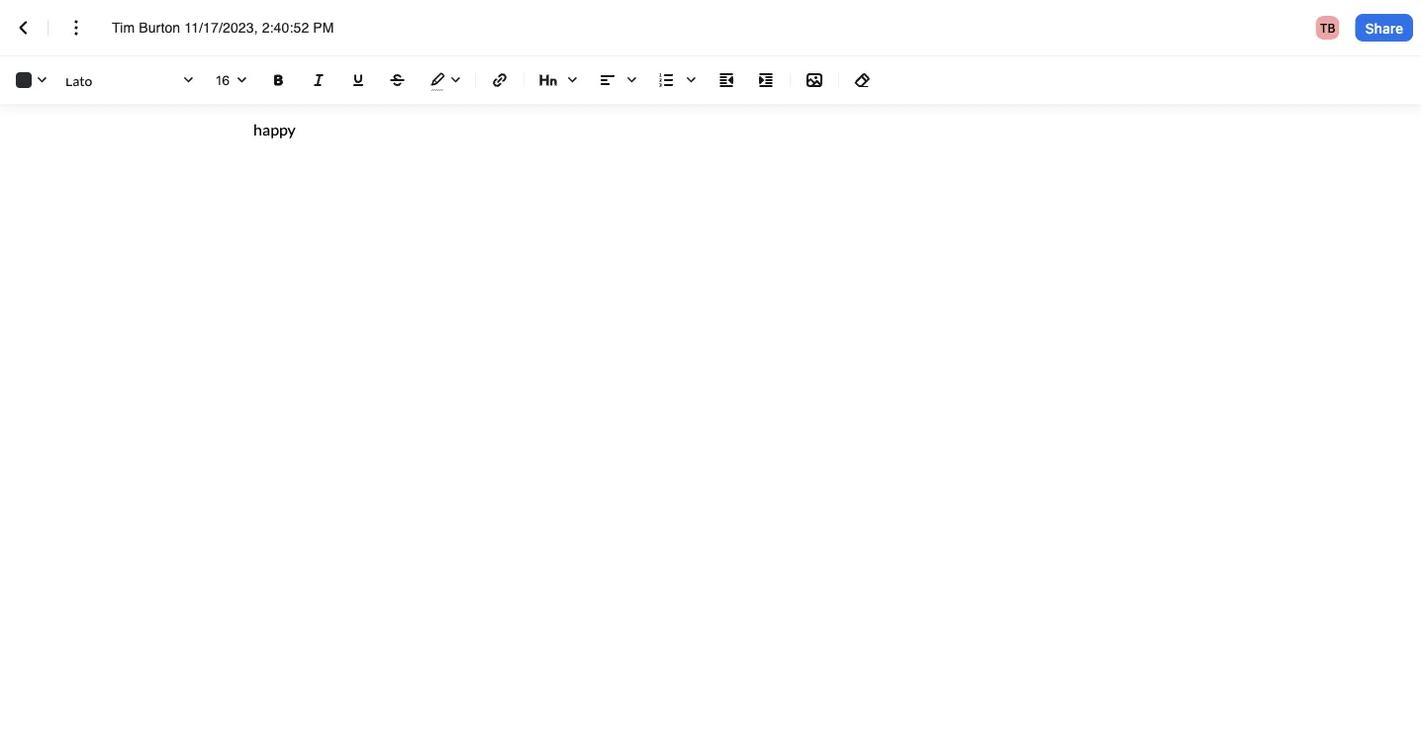 Task type: vqa. For each thing, say whether or not it's contained in the screenshot.
TB
yes



Task type: describe. For each thing, give the bounding box(es) containing it.
tb
[[1320, 21, 1335, 35]]

lato button
[[61, 66, 200, 94]]

bold image
[[267, 68, 291, 92]]

clear style image
[[851, 68, 875, 92]]

share
[[1365, 20, 1403, 36]]

italic image
[[307, 68, 331, 92]]



Task type: locate. For each thing, give the bounding box(es) containing it.
happy
[[253, 119, 296, 139]]

strikethrough image
[[386, 68, 410, 92]]

underline image
[[346, 68, 370, 92]]

link image
[[488, 68, 512, 92]]

lato
[[65, 72, 92, 89]]

open image
[[230, 69, 253, 92]]

more image
[[64, 16, 88, 40]]

insert image image
[[803, 68, 826, 92]]

tb button
[[1308, 12, 1347, 44]]

decrease indent image
[[714, 68, 738, 92]]

None text field
[[112, 18, 360, 38], [216, 66, 249, 93], [112, 18, 360, 38], [216, 66, 249, 93]]

share button
[[1355, 14, 1413, 42]]

all notes image
[[12, 16, 36, 40]]

increase indent image
[[754, 68, 778, 92]]



